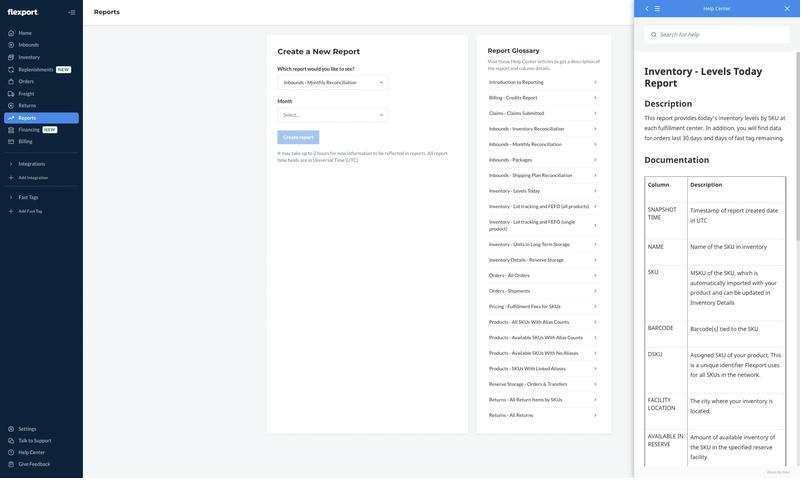 Task type: locate. For each thing, give the bounding box(es) containing it.
billing down financing
[[19, 139, 32, 145]]

2 claims from the left
[[507, 110, 522, 116]]

inventory - lot tracking and fefo (single product)
[[489, 219, 575, 232]]

0 vertical spatial reserve
[[530, 257, 547, 263]]

0 vertical spatial inbounds - monthly reconciliation
[[284, 80, 357, 85]]

2 vertical spatial storage
[[508, 382, 524, 388]]

inventory - levels today button
[[488, 184, 601, 199]]

skus down products - available skus with alias counts
[[532, 351, 544, 356]]

1 horizontal spatial reports
[[94, 8, 120, 16]]

billing
[[489, 95, 503, 101], [19, 139, 32, 145]]

and down inventory - levels today button
[[540, 204, 548, 210]]

help up search search field
[[704, 5, 714, 12]]

claims down billing - credits report
[[489, 110, 504, 116]]

counts inside button
[[568, 335, 583, 341]]

0 vertical spatial center
[[716, 5, 731, 12]]

home
[[19, 30, 32, 36]]

help down report glossary
[[511, 58, 521, 64]]

0 horizontal spatial monthly
[[308, 80, 326, 85]]

add down "fast tags"
[[19, 209, 26, 214]]

0 horizontal spatial center
[[30, 450, 45, 456]]

0 horizontal spatial new
[[44, 127, 55, 133]]

- for inventory - units in long term storage button
[[511, 242, 513, 248]]

reconciliation down inbounds - inventory reconciliation button
[[532, 141, 562, 147]]

fast left tags
[[19, 195, 28, 201]]

1 horizontal spatial monthly
[[513, 141, 531, 147]]

1 horizontal spatial billing
[[489, 95, 503, 101]]

2 horizontal spatial center
[[716, 5, 731, 12]]

add left "integration"
[[19, 175, 26, 181]]

orders left the &
[[527, 382, 543, 388]]

0 horizontal spatial report
[[333, 47, 360, 56]]

inbounds down home
[[19, 42, 39, 48]]

reserve down the long on the bottom
[[530, 257, 547, 263]]

monthly
[[308, 80, 326, 85], [513, 141, 531, 147]]

1 vertical spatial help
[[511, 58, 521, 64]]

with
[[531, 319, 542, 325], [545, 335, 556, 341], [545, 351, 556, 356], [525, 366, 535, 372]]

report
[[333, 47, 360, 56], [488, 47, 510, 55], [523, 95, 538, 101]]

- for "products - all skus with alias counts" button
[[509, 319, 511, 325]]

1 vertical spatial aliases
[[551, 366, 566, 372]]

0 vertical spatial by
[[545, 397, 550, 403]]

details
[[511, 257, 526, 263]]

aliases right linked
[[551, 366, 566, 372]]

skus down pricing - fulfillment fees for skus
[[519, 319, 530, 325]]

help center up search search field
[[704, 5, 731, 12]]

products - available skus with no aliases button
[[488, 346, 601, 362]]

alias inside "products - all skus with alias counts" button
[[543, 319, 553, 325]]

0 vertical spatial storage
[[554, 242, 570, 248]]

help center link
[[4, 448, 79, 459]]

freight link
[[4, 89, 79, 100]]

counts inside button
[[554, 319, 569, 325]]

products for products - all skus with alias counts
[[489, 319, 509, 325]]

new inside the it may take up to 2 hours for new information to be reflected in reports. all report time fields are in universal time (utc).
[[337, 150, 346, 156]]

orders
[[19, 78, 34, 84], [489, 273, 505, 279], [515, 273, 530, 279], [489, 288, 505, 294], [527, 382, 543, 388]]

0 vertical spatial a
[[306, 47, 311, 56]]

claims down credits
[[507, 110, 522, 116]]

inbounds for inbounds - inventory reconciliation button
[[489, 126, 509, 132]]

1 vertical spatial reports
[[19, 115, 36, 121]]

- up products - skus with linked aliases
[[509, 351, 511, 356]]

fefo for (single
[[548, 219, 561, 225]]

billing - credits report
[[489, 95, 538, 101]]

- down billing - credits report
[[505, 110, 506, 116]]

report down reporting
[[523, 95, 538, 101]]

1 horizontal spatial help
[[511, 58, 521, 64]]

for up the time
[[330, 150, 337, 156]]

0 vertical spatial new
[[58, 67, 69, 72]]

aliases right no
[[564, 351, 579, 356]]

create up may in the top left of the page
[[284, 135, 299, 140]]

1 horizontal spatial center
[[522, 58, 537, 64]]

0 vertical spatial create
[[278, 47, 304, 56]]

0 vertical spatial fefo
[[548, 204, 561, 210]]

0 vertical spatial reports
[[94, 8, 120, 16]]

0 vertical spatial help
[[704, 5, 714, 12]]

monthly down the which report would you like to see?
[[308, 80, 326, 85]]

and left column
[[511, 65, 518, 71]]

1 vertical spatial new
[[44, 127, 55, 133]]

all down the fulfillment
[[512, 319, 518, 325]]

- down claims - claims submitted
[[510, 126, 512, 132]]

by left dixa
[[778, 470, 782, 475]]

1 vertical spatial tracking
[[521, 219, 539, 225]]

inventory down claims - claims submitted
[[513, 126, 533, 132]]

report inside button
[[523, 95, 538, 101]]

new for financing
[[44, 127, 55, 133]]

0 horizontal spatial alias
[[543, 319, 553, 325]]

levels
[[514, 188, 527, 194]]

elevio by dixa
[[768, 470, 790, 475]]

1 available from the top
[[512, 335, 532, 341]]

- for returns - all return items by skus button
[[507, 397, 509, 403]]

2 horizontal spatial in
[[526, 242, 530, 248]]

skus
[[549, 304, 561, 310], [519, 319, 530, 325], [532, 335, 544, 341], [532, 351, 544, 356], [512, 366, 524, 372], [551, 397, 563, 403]]

glossary
[[512, 47, 540, 55]]

1 vertical spatial help center
[[19, 450, 45, 456]]

and
[[511, 65, 518, 71], [540, 204, 548, 210], [540, 219, 548, 225]]

add integration
[[19, 175, 48, 181]]

for
[[330, 150, 337, 156], [542, 304, 548, 310]]

1 vertical spatial alias
[[557, 335, 567, 341]]

0 vertical spatial in
[[405, 150, 409, 156]]

inventory - lot tracking and fefo (single product) button
[[488, 215, 601, 237]]

fast inside dropdown button
[[19, 195, 28, 201]]

center down "talk to support"
[[30, 450, 45, 456]]

alias down pricing - fulfillment fees for skus button
[[543, 319, 553, 325]]

0 vertical spatial counts
[[554, 319, 569, 325]]

1 horizontal spatial inbounds - monthly reconciliation
[[489, 141, 562, 147]]

2 vertical spatial help
[[19, 450, 29, 456]]

available up products - skus with linked aliases
[[512, 351, 532, 356]]

2 fefo from the top
[[548, 219, 561, 225]]

- left units
[[511, 242, 513, 248]]

storage
[[554, 242, 570, 248], [548, 257, 564, 263], [508, 382, 524, 388]]

fulfillment
[[508, 304, 531, 310]]

orders up orders - shipments
[[489, 273, 505, 279]]

report inside button
[[299, 135, 314, 140]]

returns - all returns
[[489, 413, 533, 419]]

tracking down inventory - lot tracking and fefo (all products)
[[521, 219, 539, 225]]

- down returns - all return items by skus
[[507, 413, 509, 419]]

be
[[379, 150, 384, 156]]

1 vertical spatial fefo
[[548, 219, 561, 225]]

1 vertical spatial inbounds - monthly reconciliation
[[489, 141, 562, 147]]

1 vertical spatial create
[[284, 135, 299, 140]]

- down products - all skus with alias counts on the bottom of page
[[509, 335, 511, 341]]

inventory up orders - all orders
[[489, 257, 510, 263]]

inbounds inside button
[[489, 126, 509, 132]]

2 lot from the top
[[514, 219, 521, 225]]

fees
[[531, 304, 541, 310]]

1 lot from the top
[[514, 204, 521, 210]]

center up column
[[522, 58, 537, 64]]

2 vertical spatial center
[[30, 450, 45, 456]]

0 horizontal spatial help
[[19, 450, 29, 456]]

to left "get"
[[555, 58, 559, 64]]

- up inbounds - packages
[[510, 141, 512, 147]]

reserve up returns - all return items by skus
[[489, 382, 507, 388]]

storage down term
[[548, 257, 564, 263]]

inbounds inside button
[[489, 141, 509, 147]]

- down inventory - levels today
[[511, 204, 513, 210]]

2 available from the top
[[512, 351, 532, 356]]

1 vertical spatial billing
[[19, 139, 32, 145]]

a right "get"
[[568, 58, 570, 64]]

create inside create report button
[[284, 135, 299, 140]]

available inside 'products - available skus with alias counts' button
[[512, 335, 532, 341]]

articles
[[538, 58, 554, 64]]

all up orders - shipments
[[508, 273, 514, 279]]

1 vertical spatial for
[[542, 304, 548, 310]]

inventory for inventory - levels today
[[489, 188, 510, 194]]

tracking for (all
[[521, 204, 539, 210]]

a inside visit these help center articles to get a description of the report and column details.
[[568, 58, 570, 64]]

returns link
[[4, 100, 79, 111]]

inbounds - shipping plan reconciliation button
[[488, 168, 601, 184]]

available for products - available skus with no aliases
[[512, 351, 532, 356]]

0 vertical spatial aliases
[[564, 351, 579, 356]]

tracking for (single
[[521, 219, 539, 225]]

fefo left (single
[[548, 219, 561, 225]]

billing inside billing "link"
[[19, 139, 32, 145]]

fefo
[[548, 204, 561, 210], [548, 219, 561, 225]]

and for inventory - lot tracking and fefo (all products)
[[540, 204, 548, 210]]

fast left tag
[[27, 209, 35, 214]]

create up which
[[278, 47, 304, 56]]

- left packages
[[510, 157, 512, 163]]

fefo inside inventory - lot tracking and fefo (single product)
[[548, 219, 561, 225]]

talk to support
[[19, 438, 51, 444]]

would
[[308, 66, 321, 72]]

available
[[512, 335, 532, 341], [512, 351, 532, 356]]

take
[[292, 150, 301, 156]]

orders up freight
[[19, 78, 34, 84]]

freight
[[19, 91, 34, 97]]

with inside button
[[545, 335, 556, 341]]

counts for products - available skus with alias counts
[[568, 335, 583, 341]]

fast tags button
[[4, 192, 79, 203]]

add for add integration
[[19, 175, 26, 181]]

available for products - available skus with alias counts
[[512, 335, 532, 341]]

- left the "return" on the right bottom of the page
[[507, 397, 509, 403]]

products)
[[569, 204, 589, 210]]

a left new
[[306, 47, 311, 56]]

talk
[[19, 438, 27, 444]]

- for 'products - available skus with alias counts' button
[[509, 335, 511, 341]]

inbounds left packages
[[489, 157, 509, 163]]

lot down inventory - levels today
[[514, 204, 521, 210]]

- left the shipments
[[505, 288, 507, 294]]

3 products from the top
[[489, 351, 509, 356]]

tracking down today
[[521, 204, 539, 210]]

2 add from the top
[[19, 209, 26, 214]]

lot inside 'inventory - lot tracking and fefo (all products)' button
[[514, 204, 521, 210]]

inbounds down inbounds - packages
[[489, 173, 509, 178]]

1 horizontal spatial reports link
[[94, 8, 120, 16]]

1 vertical spatial and
[[540, 204, 548, 210]]

available inside products - available skus with no aliases button
[[512, 351, 532, 356]]

report inside visit these help center articles to get a description of the report and column details.
[[496, 65, 510, 71]]

- left credits
[[504, 95, 505, 101]]

0 vertical spatial billing
[[489, 95, 503, 101]]

new
[[313, 47, 331, 56]]

orders up pricing
[[489, 288, 505, 294]]

Search search field
[[657, 26, 790, 43]]

1 horizontal spatial by
[[778, 470, 782, 475]]

0 vertical spatial and
[[511, 65, 518, 71]]

2 vertical spatial and
[[540, 219, 548, 225]]

help inside visit these help center articles to get a description of the report and column details.
[[511, 58, 521, 64]]

get
[[560, 58, 567, 64]]

new up orders link
[[58, 67, 69, 72]]

inventory
[[19, 54, 40, 60], [513, 126, 533, 132], [489, 188, 510, 194], [489, 204, 510, 210], [489, 219, 510, 225], [489, 242, 510, 248], [489, 257, 510, 263]]

1 vertical spatial reserve
[[489, 382, 507, 388]]

for right fees
[[542, 304, 548, 310]]

and inside inventory - lot tracking and fefo (single product)
[[540, 219, 548, 225]]

units
[[514, 242, 525, 248]]

reconciliation inside button
[[534, 126, 564, 132]]

in right are
[[308, 157, 312, 163]]

with down "products - all skus with alias counts" button
[[545, 335, 556, 341]]

tracking inside inventory - lot tracking and fefo (single product)
[[521, 219, 539, 225]]

see?
[[345, 66, 354, 72]]

reconciliation down like
[[327, 80, 357, 85]]

billing inside billing - credits report button
[[489, 95, 503, 101]]

all down returns - all return items by skus
[[510, 413, 516, 419]]

inventory inside button
[[513, 126, 533, 132]]

1 horizontal spatial a
[[568, 58, 570, 64]]

reconciliation down inbounds - packages button
[[542, 173, 572, 178]]

fefo for (all
[[548, 204, 561, 210]]

visit these help center articles to get a description of the report and column details.
[[488, 58, 600, 71]]

are
[[300, 157, 307, 163]]

counts for products - all skus with alias counts
[[554, 319, 569, 325]]

inbounds up inbounds - packages
[[489, 141, 509, 147]]

report down these
[[496, 65, 510, 71]]

center up search search field
[[716, 5, 731, 12]]

0 vertical spatial add
[[19, 175, 26, 181]]

1 horizontal spatial new
[[58, 67, 69, 72]]

plan
[[532, 173, 541, 178]]

inventory left levels
[[489, 188, 510, 194]]

report for create a new report
[[333, 47, 360, 56]]

inbounds for inbounds - monthly reconciliation button
[[489, 141, 509, 147]]

fast tags
[[19, 195, 38, 201]]

lot
[[514, 204, 521, 210], [514, 219, 521, 225]]

- up reserve storage - orders & transfers
[[509, 366, 511, 372]]

integrations button
[[4, 159, 79, 170]]

products inside button
[[489, 335, 509, 341]]

alias for products - all skus with alias counts
[[543, 319, 553, 325]]

in left 'reports.'
[[405, 150, 409, 156]]

0 vertical spatial lot
[[514, 204, 521, 210]]

orders - all orders button
[[488, 268, 601, 284]]

products - all skus with alias counts button
[[488, 315, 601, 331]]

2 tracking from the top
[[521, 219, 539, 225]]

skus up products - available skus with no aliases
[[532, 335, 544, 341]]

- for 'inventory - lot tracking and fefo (all products)' button
[[511, 204, 513, 210]]

0 horizontal spatial inbounds - monthly reconciliation
[[284, 80, 357, 85]]

1 vertical spatial counts
[[568, 335, 583, 341]]

1 vertical spatial a
[[568, 58, 570, 64]]

- for returns - all returns button
[[507, 413, 509, 419]]

reconciliation down claims - claims submitted button
[[534, 126, 564, 132]]

create report
[[284, 135, 314, 140]]

aliases inside products - available skus with no aliases button
[[564, 351, 579, 356]]

-
[[305, 80, 307, 85], [504, 95, 505, 101], [505, 110, 506, 116], [510, 126, 512, 132], [510, 141, 512, 147], [510, 157, 512, 163], [510, 173, 512, 178], [511, 188, 513, 194], [511, 204, 513, 210], [511, 219, 513, 225], [511, 242, 513, 248], [527, 257, 529, 263], [505, 273, 507, 279], [505, 288, 507, 294], [505, 304, 507, 310], [509, 319, 511, 325], [509, 335, 511, 341], [509, 351, 511, 356], [509, 366, 511, 372], [525, 382, 527, 388], [507, 397, 509, 403], [507, 413, 509, 419]]

for inside the it may take up to 2 hours for new information to be reflected in reports. all report time fields are in universal time (utc).
[[330, 150, 337, 156]]

- for inventory - levels today button
[[511, 188, 513, 194]]

report glossary
[[488, 47, 540, 55]]

0 horizontal spatial for
[[330, 150, 337, 156]]

lot inside inventory - lot tracking and fefo (single product)
[[514, 219, 521, 225]]

1 claims from the left
[[489, 110, 504, 116]]

pricing - fulfillment fees for skus button
[[488, 299, 601, 315]]

alias inside 'products - available skus with alias counts' button
[[557, 335, 567, 341]]

inbounds - monthly reconciliation down the which report would you like to see?
[[284, 80, 357, 85]]

1 vertical spatial center
[[522, 58, 537, 64]]

reports link
[[94, 8, 120, 16], [4, 113, 79, 124]]

0 horizontal spatial help center
[[19, 450, 45, 456]]

0 vertical spatial available
[[512, 335, 532, 341]]

orders - shipments
[[489, 288, 530, 294]]

0 vertical spatial for
[[330, 150, 337, 156]]

all left the "return" on the right bottom of the page
[[510, 397, 516, 403]]

create for create report
[[284, 135, 299, 140]]

- down the fulfillment
[[509, 319, 511, 325]]

0 horizontal spatial reserve
[[489, 382, 507, 388]]

create
[[278, 47, 304, 56], [284, 135, 299, 140]]

to right like
[[340, 66, 344, 72]]

2 horizontal spatial report
[[523, 95, 538, 101]]

- left levels
[[511, 188, 513, 194]]

details.
[[536, 65, 551, 71]]

1 tracking from the top
[[521, 204, 539, 210]]

0 vertical spatial alias
[[543, 319, 553, 325]]

to inside visit these help center articles to get a description of the report and column details.
[[555, 58, 559, 64]]

inbounds for inbounds - shipping plan reconciliation button
[[489, 173, 509, 178]]

4 products from the top
[[489, 366, 509, 372]]

reports
[[94, 8, 120, 16], [19, 115, 36, 121]]

1 products from the top
[[489, 319, 509, 325]]

month
[[278, 99, 292, 104]]

0 vertical spatial fast
[[19, 195, 28, 201]]

close navigation image
[[68, 8, 76, 17]]

2 vertical spatial new
[[337, 150, 346, 156]]

1 vertical spatial monthly
[[513, 141, 531, 147]]

add integration link
[[4, 173, 79, 184]]

orders for orders - shipments
[[489, 288, 505, 294]]

to right talk on the bottom of page
[[28, 438, 33, 444]]

you
[[322, 66, 330, 72]]

2 vertical spatial in
[[526, 242, 530, 248]]

items
[[532, 397, 544, 403]]

product)
[[489, 226, 508, 232]]

universal
[[313, 157, 333, 163]]

0 horizontal spatial in
[[308, 157, 312, 163]]

products - available skus with alias counts button
[[488, 331, 601, 346]]

in left the long on the bottom
[[526, 242, 530, 248]]

all for orders - all orders
[[508, 273, 514, 279]]

- inside inventory - lot tracking and fefo (single product)
[[511, 219, 513, 225]]

- for pricing - fulfillment fees for skus button
[[505, 304, 507, 310]]

0 horizontal spatial billing
[[19, 139, 32, 145]]

storage inside button
[[508, 382, 524, 388]]

fields
[[288, 157, 299, 163]]

products for products - skus with linked aliases
[[489, 366, 509, 372]]

alias up no
[[557, 335, 567, 341]]

1 horizontal spatial claims
[[507, 110, 522, 116]]

all right 'reports.'
[[428, 150, 433, 156]]

create for create a new report
[[278, 47, 304, 56]]

- up inventory - units in long term storage
[[511, 219, 513, 225]]

0 vertical spatial tracking
[[521, 204, 539, 210]]

1 horizontal spatial for
[[542, 304, 548, 310]]

1 add from the top
[[19, 175, 26, 181]]

1 horizontal spatial help center
[[704, 5, 731, 12]]

available down products - all skus with alias counts on the bottom of page
[[512, 335, 532, 341]]

2 products from the top
[[489, 335, 509, 341]]

1 horizontal spatial alias
[[557, 335, 567, 341]]

reports.
[[410, 150, 427, 156]]

inventory inside inventory - lot tracking and fefo (single product)
[[489, 219, 510, 225]]

by
[[545, 397, 550, 403], [778, 470, 782, 475]]

claims - claims submitted button
[[488, 106, 601, 121]]

inventory - levels today
[[489, 188, 540, 194]]

report up see?
[[333, 47, 360, 56]]

new up billing "link"
[[44, 127, 55, 133]]

2 horizontal spatial new
[[337, 150, 346, 156]]

inbounds down claims - claims submitted
[[489, 126, 509, 132]]

0 vertical spatial reports link
[[94, 8, 120, 16]]

- left shipping
[[510, 173, 512, 178]]

- for inventory - lot tracking and fefo (single product) button
[[511, 219, 513, 225]]

skus down orders - shipments button at the right bottom of the page
[[549, 304, 561, 310]]

help up give
[[19, 450, 29, 456]]

inventory for inventory - lot tracking and fefo (single product)
[[489, 219, 510, 225]]

returns
[[19, 103, 36, 109], [489, 397, 506, 403], [489, 413, 506, 419], [517, 413, 533, 419]]

and inside visit these help center articles to get a description of the report and column details.
[[511, 65, 518, 71]]

1 vertical spatial lot
[[514, 219, 521, 225]]

center inside visit these help center articles to get a description of the report and column details.
[[522, 58, 537, 64]]

inventory - lot tracking and fefo (all products)
[[489, 204, 589, 210]]

inbounds for inbounds - packages button
[[489, 157, 509, 163]]

1 horizontal spatial reserve
[[530, 257, 547, 263]]

0 horizontal spatial by
[[545, 397, 550, 403]]

claims
[[489, 110, 504, 116], [507, 110, 522, 116]]

1 vertical spatial add
[[19, 209, 26, 214]]

to left reporting
[[517, 79, 522, 85]]

1 vertical spatial reports link
[[4, 113, 79, 124]]

1 fefo from the top
[[548, 204, 561, 210]]

0 horizontal spatial claims
[[489, 110, 504, 116]]

orders link
[[4, 76, 79, 87]]

1 vertical spatial available
[[512, 351, 532, 356]]

skus down transfers
[[551, 397, 563, 403]]

dixa
[[783, 470, 790, 475]]



Task type: describe. For each thing, give the bounding box(es) containing it.
reconciliation inside button
[[542, 173, 572, 178]]

0 vertical spatial help center
[[704, 5, 731, 12]]

0 vertical spatial monthly
[[308, 80, 326, 85]]

inbounds - monthly reconciliation inside inbounds - monthly reconciliation button
[[489, 141, 562, 147]]

all for returns - all returns
[[510, 413, 516, 419]]

- for inbounds - packages button
[[510, 157, 512, 163]]

long
[[531, 242, 541, 248]]

- up returns - all return items by skus
[[525, 382, 527, 388]]

and for inventory - lot tracking and fefo (single product)
[[540, 219, 548, 225]]

inventory for inventory - units in long term storage
[[489, 242, 510, 248]]

transfers
[[548, 382, 568, 388]]

add fast tag link
[[4, 206, 79, 217]]

introduction to reporting
[[489, 79, 544, 85]]

elevio
[[768, 470, 777, 475]]

inventory for inventory details - reserve storage
[[489, 257, 510, 263]]

returns - all return items by skus
[[489, 397, 563, 403]]

give feedback
[[19, 462, 50, 468]]

in inside button
[[526, 242, 530, 248]]

products - available skus with no aliases
[[489, 351, 579, 356]]

- for products - skus with linked aliases button
[[509, 366, 511, 372]]

lot for inventory - lot tracking and fefo (single product)
[[514, 219, 521, 225]]

by inside button
[[545, 397, 550, 403]]

these
[[499, 58, 510, 64]]

reporting
[[522, 79, 544, 85]]

inventory details - reserve storage
[[489, 257, 564, 263]]

billing for billing
[[19, 139, 32, 145]]

billing link
[[4, 136, 79, 147]]

all for products - all skus with alias counts
[[512, 319, 518, 325]]

1 vertical spatial in
[[308, 157, 312, 163]]

with for products - all skus with alias counts
[[531, 319, 542, 325]]

skus inside button
[[532, 335, 544, 341]]

inventory - lot tracking and fefo (all products) button
[[488, 199, 601, 215]]

- for inbounds - shipping plan reconciliation button
[[510, 173, 512, 178]]

inbounds - inventory reconciliation button
[[488, 121, 601, 137]]

monthly inside button
[[513, 141, 531, 147]]

returns for returns
[[19, 103, 36, 109]]

integration
[[27, 175, 48, 181]]

- right details
[[527, 257, 529, 263]]

reserve inside button
[[489, 382, 507, 388]]

skus inside button
[[549, 304, 561, 310]]

products - all skus with alias counts
[[489, 319, 569, 325]]

orders - shipments button
[[488, 284, 601, 299]]

products - skus with linked aliases button
[[488, 362, 601, 377]]

with for products - available skus with no aliases
[[545, 351, 556, 356]]

1 horizontal spatial report
[[488, 47, 510, 55]]

add for add fast tag
[[19, 209, 26, 214]]

select...
[[284, 112, 300, 118]]

inventory for inventory
[[19, 54, 40, 60]]

orders inside button
[[527, 382, 543, 388]]

home link
[[4, 28, 79, 39]]

tags
[[29, 195, 38, 201]]

with left linked
[[525, 366, 535, 372]]

term
[[542, 242, 553, 248]]

alias for products - available skus with alias counts
[[557, 335, 567, 341]]

1 vertical spatial storage
[[548, 257, 564, 263]]

- down the which report would you like to see?
[[305, 80, 307, 85]]

talk to support button
[[4, 436, 79, 447]]

today
[[528, 188, 540, 194]]

orders for orders
[[19, 78, 34, 84]]

- for inbounds - monthly reconciliation button
[[510, 141, 512, 147]]

which report would you like to see?
[[278, 66, 354, 72]]

feedback
[[30, 462, 50, 468]]

for inside pricing - fulfillment fees for skus button
[[542, 304, 548, 310]]

returns - all returns button
[[488, 408, 601, 424]]

new for replenishments
[[58, 67, 69, 72]]

with for products - available skus with alias counts
[[545, 335, 556, 341]]

report left would
[[293, 66, 307, 72]]

lot for inventory - lot tracking and fefo (all products)
[[514, 204, 521, 210]]

all inside the it may take up to 2 hours for new information to be reflected in reports. all report time fields are in universal time (utc).
[[428, 150, 433, 156]]

introduction
[[489, 79, 516, 85]]

reserve inside button
[[530, 257, 547, 263]]

flexport logo image
[[8, 9, 39, 16]]

inventory - units in long term storage button
[[488, 237, 601, 253]]

billing for billing - credits report
[[489, 95, 503, 101]]

the
[[488, 65, 495, 71]]

products - available skus with alias counts
[[489, 335, 583, 341]]

report for billing - credits report
[[523, 95, 538, 101]]

time
[[334, 157, 345, 163]]

to left be
[[373, 150, 378, 156]]

0 horizontal spatial a
[[306, 47, 311, 56]]

- for billing - credits report button
[[504, 95, 505, 101]]

inbounds down which
[[284, 80, 304, 85]]

2
[[313, 150, 316, 156]]

reflected
[[385, 150, 404, 156]]

reserve storage - orders & transfers button
[[488, 377, 601, 393]]

returns for returns - all return items by skus
[[489, 397, 506, 403]]

inventory link
[[4, 52, 79, 63]]

shipments
[[508, 288, 530, 294]]

time
[[278, 157, 287, 163]]

all for returns - all return items by skus
[[510, 397, 516, 403]]

skus up reserve storage - orders & transfers
[[512, 366, 524, 372]]

linked
[[536, 366, 550, 372]]

products for products - available skus with alias counts
[[489, 335, 509, 341]]

center inside help center link
[[30, 450, 45, 456]]

(utc).
[[346, 157, 359, 163]]

pricing
[[489, 304, 504, 310]]

help center inside help center link
[[19, 450, 45, 456]]

inbounds - packages button
[[488, 152, 601, 168]]

settings link
[[4, 424, 79, 435]]

billing - credits report button
[[488, 90, 601, 106]]

description
[[571, 58, 595, 64]]

create report button
[[278, 131, 320, 145]]

- for orders - shipments button at the right bottom of the page
[[505, 288, 507, 294]]

create a new report
[[278, 47, 360, 56]]

of
[[596, 58, 600, 64]]

1 vertical spatial by
[[778, 470, 782, 475]]

give feedback button
[[4, 460, 79, 471]]

1 horizontal spatial in
[[405, 150, 409, 156]]

claims - claims submitted
[[489, 110, 545, 116]]

returns for returns - all returns
[[489, 413, 506, 419]]

packages
[[513, 157, 532, 163]]

it
[[278, 150, 281, 156]]

(all
[[562, 204, 568, 210]]

integrations
[[19, 161, 45, 167]]

aliases inside products - skus with linked aliases button
[[551, 366, 566, 372]]

inbounds link
[[4, 39, 79, 50]]

0 horizontal spatial reports
[[19, 115, 36, 121]]

may
[[282, 150, 291, 156]]

support
[[34, 438, 51, 444]]

- for products - available skus with no aliases button
[[509, 351, 511, 356]]

0 horizontal spatial reports link
[[4, 113, 79, 124]]

settings
[[19, 427, 36, 433]]

orders - all orders
[[489, 273, 530, 279]]

orders up the shipments
[[515, 273, 530, 279]]

which
[[278, 66, 292, 72]]

to left 2
[[308, 150, 313, 156]]

inventory for inventory - lot tracking and fefo (all products)
[[489, 204, 510, 210]]

report inside the it may take up to 2 hours for new information to be reflected in reports. all report time fields are in universal time (utc).
[[434, 150, 448, 156]]

visit
[[488, 58, 498, 64]]

2 horizontal spatial help
[[704, 5, 714, 12]]

- for "orders - all orders" button at the bottom
[[505, 273, 507, 279]]

returns - all return items by skus button
[[488, 393, 601, 408]]

reconciliation inside button
[[532, 141, 562, 147]]

add fast tag
[[19, 209, 42, 214]]

column
[[519, 65, 535, 71]]

- for claims - claims submitted button
[[505, 110, 506, 116]]

inbounds - inventory reconciliation
[[489, 126, 564, 132]]

elevio by dixa link
[[645, 470, 790, 475]]

products for products - available skus with no aliases
[[489, 351, 509, 356]]

inbounds - shipping plan reconciliation
[[489, 173, 572, 178]]

orders for orders - all orders
[[489, 273, 505, 279]]

hours
[[317, 150, 329, 156]]

no
[[557, 351, 563, 356]]

1 vertical spatial fast
[[27, 209, 35, 214]]

- for inbounds - inventory reconciliation button
[[510, 126, 512, 132]]

credits
[[506, 95, 522, 101]]

information
[[347, 150, 372, 156]]

pricing - fulfillment fees for skus
[[489, 304, 561, 310]]



Task type: vqa. For each thing, say whether or not it's contained in the screenshot.
bottommost the International
no



